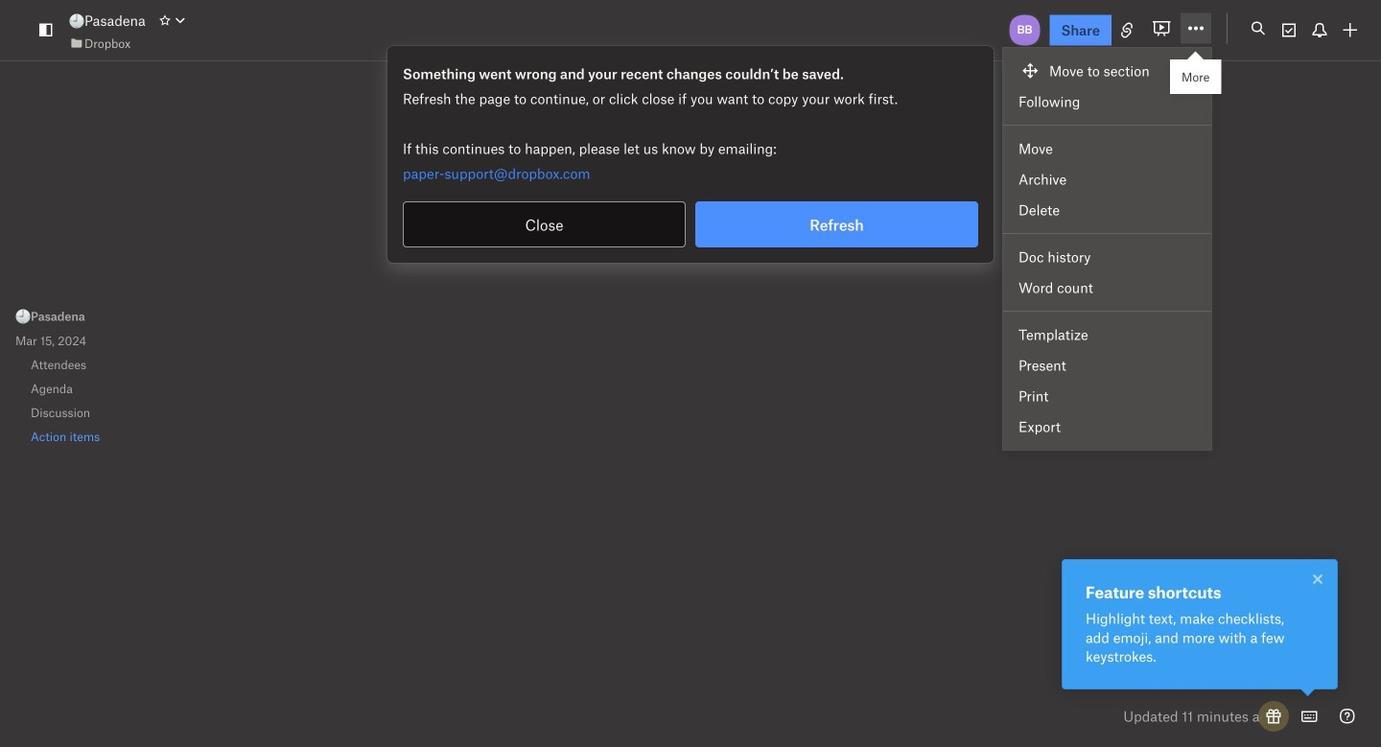 Task type: vqa. For each thing, say whether or not it's contained in the screenshot.
Security tab
no



Task type: locate. For each thing, give the bounding box(es) containing it.
nine o'clock image
[[69, 13, 84, 29], [15, 309, 31, 324]]

menu
[[1003, 48, 1211, 450]]

1 vertical spatial nine o'clock image
[[15, 309, 31, 324]]

0 vertical spatial nine o'clock image
[[69, 13, 84, 29]]

close image
[[1306, 568, 1329, 591]]

overlay image
[[1306, 568, 1329, 591]]

navigation
[[0, 285, 283, 469]]

1 horizontal spatial nine o'clock image
[[69, 13, 84, 29]]

0 horizontal spatial nine o'clock image
[[15, 309, 31, 324]]



